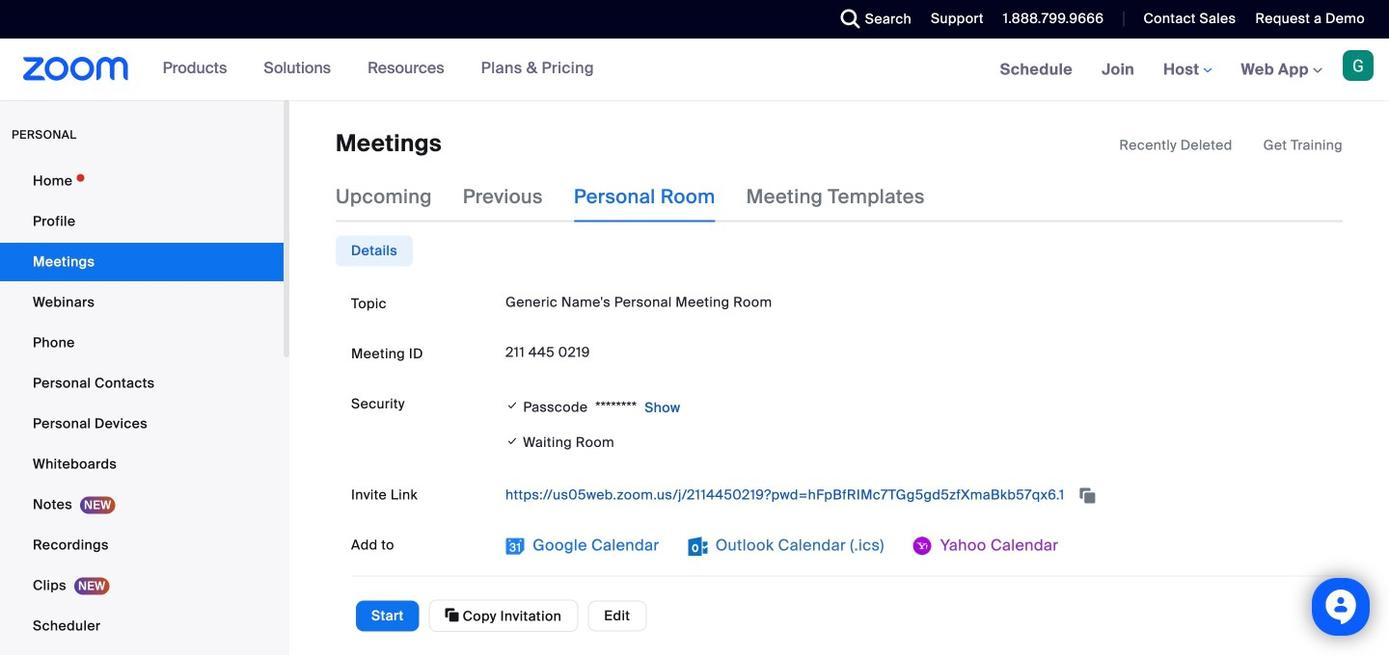 Task type: locate. For each thing, give the bounding box(es) containing it.
product information navigation
[[148, 39, 609, 100]]

checked image
[[505, 432, 519, 452]]

tab list
[[336, 236, 413, 267]]

0 vertical spatial application
[[1119, 136, 1343, 155]]

add to google calendar image
[[505, 537, 525, 557]]

1 vertical spatial application
[[505, 480, 1327, 511]]

checked image
[[505, 397, 519, 416]]

tab
[[336, 236, 413, 267]]

add to outlook calendar (.ics) image
[[688, 537, 708, 557]]

banner
[[0, 39, 1389, 102]]

tabs of meeting tab list
[[336, 172, 956, 222]]

application
[[1119, 136, 1343, 155], [505, 480, 1327, 511]]

application down meetings navigation
[[1119, 136, 1343, 155]]

application up 'add to yahoo calendar' image
[[505, 480, 1327, 511]]

profile picture image
[[1343, 50, 1374, 81]]



Task type: vqa. For each thing, say whether or not it's contained in the screenshot.
Tab List
yes



Task type: describe. For each thing, give the bounding box(es) containing it.
copy image
[[445, 607, 459, 625]]

add to yahoo calendar image
[[913, 537, 933, 557]]

zoom logo image
[[23, 57, 129, 81]]

personal menu menu
[[0, 162, 284, 656]]

meetings navigation
[[986, 39, 1389, 102]]



